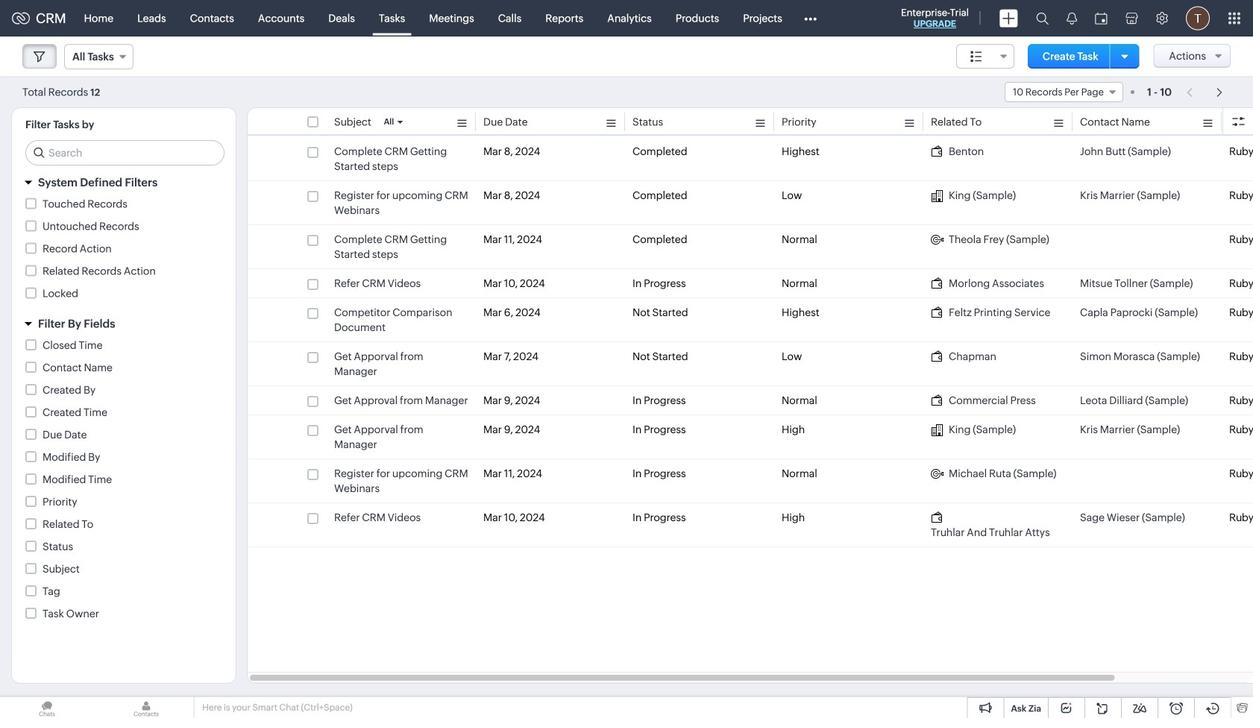 Task type: vqa. For each thing, say whether or not it's contained in the screenshot.
logo
yes



Task type: locate. For each thing, give the bounding box(es) containing it.
logo image
[[12, 12, 30, 24]]

signals element
[[1058, 0, 1086, 37]]

signals image
[[1067, 12, 1077, 25]]

row group
[[248, 137, 1253, 548]]

None field
[[64, 44, 133, 69], [956, 44, 1015, 69], [1005, 82, 1124, 102], [64, 44, 133, 69], [1005, 82, 1124, 102]]

contacts image
[[99, 698, 193, 719]]

chats image
[[0, 698, 94, 719]]

size image
[[971, 50, 983, 63]]

search image
[[1036, 12, 1049, 25]]

profile image
[[1186, 6, 1210, 30]]



Task type: describe. For each thing, give the bounding box(es) containing it.
Search text field
[[26, 141, 224, 165]]

Other Modules field
[[795, 6, 827, 30]]

search element
[[1027, 0, 1058, 37]]

create menu image
[[1000, 9, 1018, 27]]

calendar image
[[1095, 12, 1108, 24]]

create menu element
[[991, 0, 1027, 36]]

profile element
[[1177, 0, 1219, 36]]

none field size
[[956, 44, 1015, 69]]



